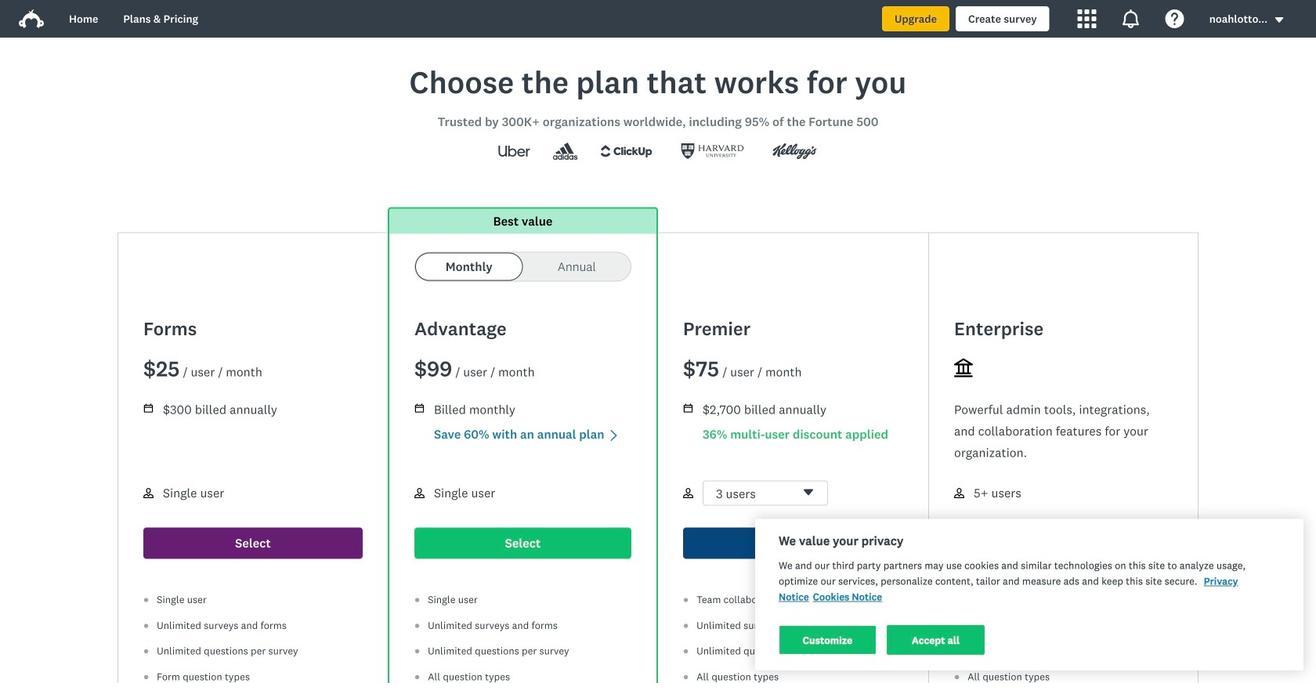 Task type: locate. For each thing, give the bounding box(es) containing it.
clickup image
[[586, 139, 667, 164]]

0 horizontal spatial user image
[[414, 488, 425, 498]]

user image
[[143, 488, 154, 498]]

Select Menu field
[[703, 481, 828, 506]]

user image
[[414, 488, 425, 498], [683, 488, 693, 498], [954, 488, 964, 498]]

brand logo image
[[19, 6, 44, 31], [19, 9, 44, 28]]

uber image
[[484, 139, 544, 164]]

building icon image
[[954, 358, 973, 377]]

harvard image
[[667, 139, 758, 164]]

1 brand logo image from the top
[[19, 6, 44, 31]]

products icon image
[[1078, 9, 1096, 28], [1078, 9, 1096, 28]]

2 horizontal spatial user image
[[954, 488, 964, 498]]

help icon image
[[1165, 9, 1184, 28]]

dropdown arrow icon image
[[1274, 14, 1285, 25], [1275, 17, 1283, 23]]

adidas image
[[544, 143, 586, 160]]

1 horizontal spatial user image
[[683, 488, 693, 498]]

kellogg's image
[[758, 139, 832, 164]]

right arrow image
[[607, 429, 620, 442]]

calendar icon image
[[143, 403, 154, 413], [414, 403, 425, 413], [683, 403, 693, 413], [144, 404, 153, 413], [415, 404, 424, 413], [684, 404, 693, 413]]



Task type: describe. For each thing, give the bounding box(es) containing it.
2 user image from the left
[[683, 488, 693, 498]]

3 user image from the left
[[954, 488, 964, 498]]

2 brand logo image from the top
[[19, 9, 44, 28]]

1 user image from the left
[[414, 488, 425, 498]]

notification center icon image
[[1122, 9, 1140, 28]]



